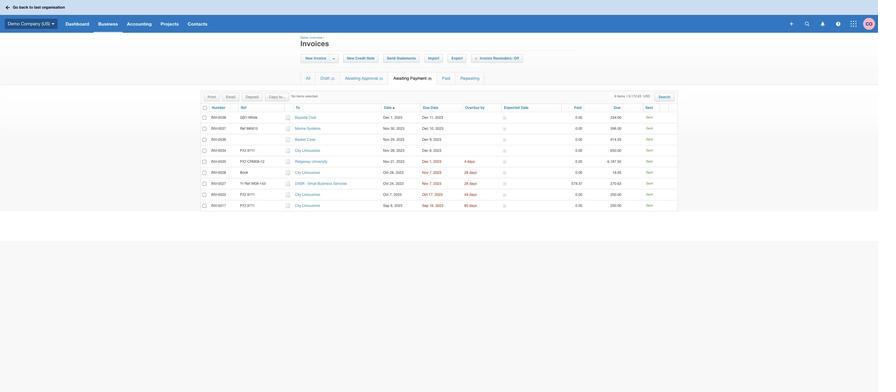Task type: locate. For each thing, give the bounding box(es) containing it.
28 days for oct 28, 2023
[[465, 171, 477, 175]]

2 p/o from the top
[[240, 160, 246, 164]]

4
[[465, 160, 467, 164]]

sep left 16,
[[422, 204, 429, 208]]

p/o for inv-0023
[[240, 193, 246, 197]]

city limousines for nov 28, 2023
[[295, 149, 320, 153]]

sent for nov 30, 2023
[[647, 127, 653, 131]]

19.95
[[613, 171, 622, 175]]

1 vertical spatial 28 days
[[465, 182, 477, 186]]

0 horizontal spatial invoice
[[314, 56, 326, 61]]

limousines for nov 28, 2023
[[302, 149, 320, 153]]

7, up 6, at left
[[390, 193, 393, 197]]

1 horizontal spatial dec 1, 2023
[[422, 160, 444, 164]]

9 inv- from the top
[[211, 204, 218, 208]]

1 horizontal spatial invoice
[[480, 56, 492, 61]]

0 vertical spatial business
[[98, 21, 118, 27]]

sent for oct 28, 2023
[[647, 171, 653, 175]]

nov left 29,
[[383, 138, 390, 142]]

city limousines for sep 6, 2023
[[295, 204, 320, 208]]

nov 30, 2023
[[383, 127, 405, 131]]

days right "80"
[[470, 204, 477, 208]]

7 0.00 from the top
[[576, 193, 583, 197]]

9,
[[430, 138, 433, 142]]

28
[[465, 171, 469, 175], [465, 182, 469, 186]]

inv-0036
[[211, 138, 226, 142]]

demo company (us)
[[8, 21, 50, 26]]

dec
[[383, 116, 390, 120], [422, 116, 429, 120], [422, 127, 429, 131], [422, 138, 429, 142], [422, 149, 429, 153], [422, 160, 429, 164]]

2 vertical spatial ref
[[245, 182, 250, 186]]

2 due from the left
[[614, 106, 621, 110]]

sent for nov 28, 2023
[[647, 149, 653, 153]]

off
[[514, 56, 519, 61]]

dec 1, 2023 down date link
[[383, 116, 403, 120]]

1 horizontal spatial new
[[347, 56, 355, 61]]

dec left 9,
[[422, 138, 429, 142]]

2 city limousines from the top
[[295, 171, 320, 175]]

nov 7, 2023 down dec 8, 2023
[[422, 171, 444, 175]]

nov left 21,
[[383, 160, 390, 164]]

None checkbox
[[202, 116, 206, 120], [202, 138, 206, 142], [202, 160, 206, 164], [202, 171, 206, 175], [202, 204, 206, 208], [202, 116, 206, 120], [202, 138, 206, 142], [202, 160, 206, 164], [202, 171, 206, 175], [202, 204, 206, 208]]

3 0.00 from the top
[[576, 138, 583, 142]]

6,
[[391, 204, 394, 208]]

draft (2)
[[321, 76, 335, 81]]

1 9711 from the top
[[247, 149, 255, 153]]

oct up sep 6, 2023
[[383, 193, 389, 197]]

oct for oct 7, 2023
[[383, 193, 389, 197]]

1 sep from the left
[[383, 204, 390, 208]]

nov for dec 8, 2023
[[383, 149, 390, 153]]

1 awaiting from the left
[[345, 76, 361, 81]]

1 horizontal spatial due
[[614, 106, 621, 110]]

579.37
[[572, 182, 583, 186]]

0 vertical spatial ref
[[241, 106, 247, 110]]

2 250.00 from the top
[[611, 204, 622, 208]]

1 vertical spatial nov 7, 2023
[[422, 182, 444, 186]]

ref link
[[241, 106, 247, 110]]

oct 7, 2023
[[383, 193, 402, 197]]

6,187.50
[[608, 160, 622, 164]]

8 inv- from the top
[[211, 193, 218, 197]]

inv- down inv-0028
[[211, 182, 218, 186]]

2 items from the left
[[618, 95, 625, 98]]

awaiting
[[345, 76, 361, 81], [394, 76, 409, 81]]

inv- up inv-0027
[[211, 171, 218, 175]]

0 vertical spatial nov 7, 2023
[[422, 171, 444, 175]]

0.00 for dec 9, 2023
[[576, 138, 583, 142]]

date inside the due date link
[[431, 106, 439, 110]]

1 horizontal spatial paid
[[575, 106, 582, 110]]

1, down the 8,
[[430, 160, 433, 164]]

nov 7, 2023
[[422, 171, 444, 175], [422, 182, 444, 186]]

days for oct 28, 2023
[[470, 171, 477, 175]]

2 9711 from the top
[[247, 193, 255, 197]]

inv-0027
[[211, 182, 226, 186]]

sent
[[646, 106, 654, 110], [647, 116, 653, 120], [647, 127, 653, 131], [647, 138, 653, 142], [647, 149, 653, 153], [647, 160, 653, 164], [647, 171, 653, 175], [647, 182, 653, 186], [647, 193, 653, 197], [647, 204, 653, 208]]

new left credit
[[347, 56, 355, 61]]

oct left 24,
[[383, 182, 389, 186]]

4 city limousines from the top
[[295, 204, 320, 208]]

1 vertical spatial 7,
[[430, 182, 433, 186]]

28 days for oct 24, 2023
[[465, 182, 477, 186]]

7,
[[430, 171, 433, 175], [430, 182, 433, 186], [390, 193, 393, 197]]

nov down dec 8, 2023
[[422, 171, 429, 175]]

items right no
[[297, 95, 305, 98]]

28,
[[391, 149, 396, 153], [390, 171, 395, 175]]

2 invoice from the left
[[480, 56, 492, 61]]

(2)
[[331, 77, 335, 81]]

2 horizontal spatial svg image
[[851, 21, 857, 27]]

due for due date
[[423, 106, 430, 110]]

days right 49
[[470, 193, 477, 197]]

ref left 'mk815'
[[240, 127, 246, 131]]

4 inv- from the top
[[211, 149, 218, 153]]

2 sep from the left
[[422, 204, 429, 208]]

due up 11,
[[423, 106, 430, 110]]

270.63
[[611, 182, 622, 186]]

sep for sep 16, 2023
[[422, 204, 429, 208]]

ridgeway university
[[295, 160, 328, 164]]

1 p/o 9711 from the top
[[240, 149, 255, 153]]

credit
[[356, 56, 366, 61]]

new for new invoice
[[306, 56, 313, 61]]

inv- down inv-0023
[[211, 204, 218, 208]]

co button
[[864, 15, 879, 33]]

paid for the bottommost paid link
[[575, 106, 582, 110]]

1 horizontal spatial business
[[318, 182, 332, 186]]

1 vertical spatial 28,
[[390, 171, 395, 175]]

7 inv- from the top
[[211, 182, 218, 186]]

awaiting for awaiting approval
[[345, 76, 361, 81]]

items for 9
[[618, 95, 625, 98]]

last
[[34, 5, 41, 10]]

statements
[[397, 56, 416, 61]]

0 horizontal spatial sep
[[383, 204, 390, 208]]

nov 7, 2023 up oct 17, 2023
[[422, 182, 444, 186]]

p/o up p/o crm08-12
[[240, 149, 246, 153]]

p/o left crm08-
[[240, 160, 246, 164]]

1 horizontal spatial items
[[618, 95, 625, 98]]

copy
[[269, 95, 278, 99]]

sent for dec 1, 2023
[[647, 116, 653, 120]]

30,
[[391, 127, 396, 131]]

sent for oct 7, 2023
[[647, 193, 653, 197]]

awaiting left approval
[[345, 76, 361, 81]]

city limousines link for oct 28, 2023
[[295, 171, 320, 175]]

1 vertical spatial p/o 9711
[[240, 193, 255, 197]]

p/o for inv-0017
[[240, 204, 246, 208]]

basket case link
[[295, 138, 315, 142]]

3 p/o 9711 from the top
[[240, 204, 255, 208]]

2 28 from the top
[[465, 182, 469, 186]]

due date
[[423, 106, 439, 110]]

2 vertical spatial 9711
[[247, 204, 255, 208]]

inv- down the inv-0034
[[211, 160, 218, 164]]

1 new from the left
[[306, 56, 313, 61]]

nov down nov 29, 2023
[[383, 149, 390, 153]]

3 limousines from the top
[[302, 193, 320, 197]]

1 inv- from the top
[[211, 116, 218, 120]]

3 inv- from the top
[[211, 138, 218, 142]]

28 up 49
[[465, 182, 469, 186]]

city limousines
[[295, 149, 320, 153], [295, 171, 320, 175], [295, 193, 320, 197], [295, 204, 320, 208]]

business inside business popup button
[[98, 21, 118, 27]]

None checkbox
[[203, 106, 207, 110], [202, 127, 206, 131], [202, 149, 206, 153], [202, 182, 206, 186], [202, 193, 206, 197], [203, 106, 207, 110], [202, 127, 206, 131], [202, 149, 206, 153], [202, 182, 206, 186], [202, 193, 206, 197]]

0 horizontal spatial due
[[423, 106, 430, 110]]

5 0.00 from the top
[[576, 160, 583, 164]]

0 vertical spatial 7,
[[430, 171, 433, 175]]

nov for dec 10, 2023
[[383, 127, 390, 131]]

3 9711 from the top
[[247, 204, 255, 208]]

0 horizontal spatial business
[[98, 21, 118, 27]]

to...
[[279, 95, 285, 99]]

paid for paid link to the top
[[442, 76, 451, 81]]

sep left 6, at left
[[383, 204, 390, 208]]

marine
[[295, 127, 306, 131]]

28, down 29,
[[391, 149, 396, 153]]

sales overview › invoices
[[301, 36, 329, 48]]

diisr
[[295, 182, 305, 186]]

city limousines for oct 7, 2023
[[295, 193, 320, 197]]

crm08-
[[247, 160, 261, 164]]

inv- for inv-0034
[[211, 149, 218, 153]]

university
[[312, 160, 328, 164]]

back
[[19, 5, 28, 10]]

p/o
[[240, 149, 246, 153], [240, 160, 246, 164], [240, 193, 246, 197], [240, 204, 246, 208]]

4 city from the top
[[295, 204, 301, 208]]

1 vertical spatial business
[[318, 182, 332, 186]]

2 0.00 from the top
[[576, 127, 583, 131]]

0 vertical spatial 28 days
[[465, 171, 477, 175]]

oct for oct 24, 2023
[[383, 182, 389, 186]]

demo company (us) button
[[0, 15, 61, 33]]

2 city limousines link from the top
[[295, 171, 320, 175]]

250.00 for 49 days
[[611, 193, 622, 197]]

oct for oct 17, 2023
[[422, 193, 428, 197]]

2 p/o 9711 from the top
[[240, 193, 255, 197]]

print
[[208, 95, 216, 99]]

ref for ref mk815
[[240, 127, 246, 131]]

email
[[226, 95, 236, 99]]

1,
[[391, 116, 394, 120], [430, 160, 433, 164]]

import
[[428, 56, 440, 61]]

9711 for 0017
[[247, 204, 255, 208]]

send statements link
[[384, 55, 420, 63]]

inv- for inv-0036
[[211, 138, 218, 142]]

inv- down number link
[[211, 116, 218, 120]]

0 horizontal spatial paid
[[442, 76, 451, 81]]

28 days down 4 days
[[465, 171, 477, 175]]

new
[[306, 56, 313, 61], [347, 56, 355, 61]]

1 vertical spatial paid link
[[575, 106, 582, 110]]

svg image
[[851, 21, 857, 27], [836, 22, 841, 26], [790, 22, 794, 26]]

date up the 30, in the top of the page
[[384, 106, 392, 110]]

28, up 24,
[[390, 171, 395, 175]]

1 28 days from the top
[[465, 171, 477, 175]]

4 p/o from the top
[[240, 204, 246, 208]]

limousines for oct 7, 2023
[[302, 193, 320, 197]]

1 vertical spatial dec 1, 2023
[[422, 160, 444, 164]]

0023
[[218, 193, 226, 197]]

dec left 11,
[[422, 116, 429, 120]]

1 items from the left
[[297, 95, 305, 98]]

all
[[306, 76, 311, 81]]

inv- for inv-0023
[[211, 193, 218, 197]]

1 vertical spatial 250.00
[[611, 204, 622, 208]]

company
[[21, 21, 40, 26]]

nov for dec 9, 2023
[[383, 138, 390, 142]]

2 awaiting from the left
[[394, 76, 409, 81]]

svg image inside go back to last organisation link
[[6, 6, 10, 9]]

invoice down invoices
[[314, 56, 326, 61]]

0035
[[218, 160, 226, 164]]

date up 'dec 11, 2023'
[[431, 106, 439, 110]]

import link
[[425, 55, 443, 63]]

5 inv- from the top
[[211, 160, 218, 164]]

0 horizontal spatial date
[[384, 106, 392, 110]]

new for new credit note
[[347, 56, 355, 61]]

1 0.00 from the top
[[576, 116, 583, 120]]

1 horizontal spatial 1,
[[430, 160, 433, 164]]

17,
[[429, 193, 434, 197]]

days for sep 6, 2023
[[470, 204, 477, 208]]

8 0.00 from the top
[[576, 204, 583, 208]]

yr ref w08-143
[[240, 182, 266, 186]]

inv- up inv-0017
[[211, 193, 218, 197]]

1 vertical spatial 1,
[[430, 160, 433, 164]]

nov for dec 1, 2023
[[383, 160, 390, 164]]

0 horizontal spatial paid link
[[437, 73, 455, 85]]

invoice inside new invoice link
[[314, 56, 326, 61]]

p/o right 0017
[[240, 204, 246, 208]]

2 28 days from the top
[[465, 182, 477, 186]]

1 250.00 from the top
[[611, 193, 622, 197]]

oct left 17,
[[422, 193, 428, 197]]

0 vertical spatial 28
[[465, 171, 469, 175]]

0 horizontal spatial dec 1, 2023
[[383, 116, 403, 120]]

0 vertical spatial 28,
[[391, 149, 396, 153]]

1, down date link
[[391, 116, 394, 120]]

inv- down inv-0038
[[211, 127, 218, 131]]

1 vertical spatial paid
[[575, 106, 582, 110]]

9
[[615, 95, 617, 98]]

p/o 9711 for inv-0034
[[240, 149, 255, 153]]

16,
[[430, 204, 435, 208]]

0 vertical spatial paid link
[[437, 73, 455, 85]]

1 nov 7, 2023 from the top
[[422, 171, 444, 175]]

city limousines link for sep 6, 2023
[[295, 204, 320, 208]]

3 city from the top
[[295, 193, 301, 197]]

2 limousines from the top
[[302, 171, 320, 175]]

7, down the 8,
[[430, 171, 433, 175]]

sep for sep 6, 2023
[[383, 204, 390, 208]]

accounting
[[127, 21, 152, 27]]

0.00
[[576, 116, 583, 120], [576, 127, 583, 131], [576, 138, 583, 142], [576, 149, 583, 153], [576, 160, 583, 164], [576, 171, 583, 175], [576, 193, 583, 197], [576, 204, 583, 208]]

6 inv- from the top
[[211, 171, 218, 175]]

ref right yr
[[245, 182, 250, 186]]

nov 7, 2023 for oct 24, 2023
[[422, 182, 444, 186]]

3 date from the left
[[521, 106, 529, 110]]

3 p/o from the top
[[240, 193, 246, 197]]

oct up oct 24, 2023
[[383, 171, 389, 175]]

1 horizontal spatial date
[[431, 106, 439, 110]]

inv- down inv-0036
[[211, 149, 218, 153]]

date for expected date
[[521, 106, 529, 110]]

dec left 10,
[[422, 127, 429, 131]]

awaiting left the payment at top left
[[394, 76, 409, 81]]

dec 1, 2023 down dec 8, 2023
[[422, 160, 444, 164]]

2 inv- from the top
[[211, 127, 218, 131]]

0037
[[218, 127, 226, 131]]

3 city limousines from the top
[[295, 193, 320, 197]]

2 nov 7, 2023 from the top
[[422, 182, 444, 186]]

250.00 for 80 days
[[611, 204, 622, 208]]

nov 7, 2023 for oct 28, 2023
[[422, 171, 444, 175]]

banner
[[0, 0, 879, 33]]

2 new from the left
[[347, 56, 355, 61]]

city limousines for oct 28, 2023
[[295, 171, 320, 175]]

1 p/o from the top
[[240, 149, 246, 153]]

0 vertical spatial 9711
[[247, 149, 255, 153]]

1 vertical spatial ref
[[240, 127, 246, 131]]

to
[[296, 106, 300, 110]]

overdue by
[[465, 106, 485, 110]]

dec left the 8,
[[422, 149, 429, 153]]

2 date from the left
[[431, 106, 439, 110]]

4 city limousines link from the top
[[295, 204, 320, 208]]

nov left the 30, in the top of the page
[[383, 127, 390, 131]]

invoice inside invoice reminders:                                  off link
[[480, 56, 492, 61]]

1 city limousines link from the top
[[295, 149, 320, 153]]

0 horizontal spatial svg image
[[790, 22, 794, 26]]

inv- down inv-0037
[[211, 138, 218, 142]]

deposit
[[246, 95, 259, 99]]

go back to last organisation link
[[4, 2, 69, 13]]

1 horizontal spatial awaiting
[[394, 76, 409, 81]]

1 date from the left
[[384, 106, 392, 110]]

dec for dec 1, 2023
[[422, 116, 429, 120]]

repeating link
[[456, 73, 485, 85]]

p/o 9711 for inv-0023
[[240, 193, 255, 197]]

oct 24, 2023
[[383, 182, 404, 186]]

svg image
[[6, 6, 10, 9], [805, 22, 810, 26], [821, 22, 825, 26], [52, 23, 55, 25]]

3 city limousines link from the top
[[295, 193, 320, 197]]

0028
[[218, 171, 226, 175]]

p/o for inv-0034
[[240, 149, 246, 153]]

city
[[295, 149, 301, 153], [295, 171, 301, 175], [295, 193, 301, 197], [295, 204, 301, 208]]

1 vertical spatial 9711
[[247, 193, 255, 197]]

items right 9 on the right of the page
[[618, 95, 625, 98]]

0 vertical spatial paid
[[442, 76, 451, 81]]

1 city limousines from the top
[[295, 149, 320, 153]]

1 city from the top
[[295, 149, 301, 153]]

0 vertical spatial 250.00
[[611, 193, 622, 197]]

1 horizontal spatial paid link
[[575, 106, 582, 110]]

city for 0034
[[295, 149, 301, 153]]

paid
[[442, 76, 451, 81], [575, 106, 582, 110]]

inv- for inv-0035
[[211, 160, 218, 164]]

date right expected
[[521, 106, 529, 110]]

1 invoice from the left
[[314, 56, 326, 61]]

(9)
[[428, 77, 432, 81]]

1 horizontal spatial sep
[[422, 204, 429, 208]]

0 horizontal spatial 1,
[[391, 116, 394, 120]]

0 vertical spatial p/o 9711
[[240, 149, 255, 153]]

date inside expected date link
[[521, 106, 529, 110]]

4 0.00 from the top
[[576, 149, 583, 153]]

days
[[468, 160, 475, 164], [470, 171, 477, 175], [470, 182, 477, 186], [470, 193, 477, 197], [470, 204, 477, 208]]

1 vertical spatial 28
[[465, 182, 469, 186]]

due up 234.00
[[614, 106, 621, 110]]

days up 49 days
[[470, 182, 477, 186]]

dec down date link
[[383, 116, 390, 120]]

0.00 for dec 1, 2023
[[576, 160, 583, 164]]

1 limousines from the top
[[302, 149, 320, 153]]

6 0.00 from the top
[[576, 171, 583, 175]]

28, for oct
[[390, 171, 395, 175]]

0 horizontal spatial awaiting
[[345, 76, 361, 81]]

28 down the 4
[[465, 171, 469, 175]]

inv-0017
[[211, 204, 226, 208]]

copy to...
[[269, 95, 285, 99]]

1 28 from the top
[[465, 171, 469, 175]]

new down invoices
[[306, 56, 313, 61]]

items for no
[[297, 95, 305, 98]]

2 city from the top
[[295, 171, 301, 175]]

diisr - small business services link
[[295, 182, 347, 186]]

2 vertical spatial p/o 9711
[[240, 204, 255, 208]]

overview
[[310, 36, 323, 40]]

days for oct 24, 2023
[[470, 182, 477, 186]]

days right the 4
[[468, 160, 475, 164]]

7, up 17,
[[430, 182, 433, 186]]

ridgeway
[[295, 160, 311, 164]]

invoice left reminders:
[[480, 56, 492, 61]]

0 horizontal spatial items
[[297, 95, 305, 98]]

4 limousines from the top
[[302, 204, 320, 208]]

ref up gb1-
[[241, 106, 247, 110]]

28 days up 49 days
[[465, 182, 477, 186]]

2 horizontal spatial date
[[521, 106, 529, 110]]

sent for nov 21, 2023
[[647, 160, 653, 164]]

oct for oct 28, 2023
[[383, 171, 389, 175]]

p/o down yr
[[240, 193, 246, 197]]

city for 0023
[[295, 193, 301, 197]]

days down 4 days
[[470, 171, 477, 175]]

0 horizontal spatial new
[[306, 56, 313, 61]]

1 due from the left
[[423, 106, 430, 110]]

dec down dec 8, 2023
[[422, 160, 429, 164]]



Task type: vqa. For each thing, say whether or not it's contained in the screenshot.


Task type: describe. For each thing, give the bounding box(es) containing it.
oct 17, 2023
[[422, 193, 445, 197]]

inv- for inv-0038
[[211, 116, 218, 120]]

dec for nov 30, 2023
[[422, 127, 429, 131]]

143
[[260, 182, 266, 186]]

0038
[[218, 116, 226, 120]]

to
[[29, 5, 33, 10]]

co
[[866, 21, 873, 26]]

demo
[[8, 21, 20, 26]]

reminders:
[[493, 56, 513, 61]]

limousines for oct 28, 2023
[[302, 171, 320, 175]]

9711 for 0023
[[247, 193, 255, 197]]

white
[[249, 116, 258, 120]]

49 days
[[465, 193, 477, 197]]

projects
[[161, 21, 179, 27]]

dec 8, 2023
[[422, 149, 444, 153]]

p/o crm08-12
[[240, 160, 265, 164]]

7, for oct 28, 2023
[[430, 171, 433, 175]]

sep 6, 2023
[[383, 204, 403, 208]]

no items selected
[[292, 95, 318, 98]]

28 for oct 24, 2023
[[465, 182, 469, 186]]

invoice reminders:                                  off
[[480, 56, 519, 61]]

days for oct 7, 2023
[[470, 193, 477, 197]]

new invoice link
[[304, 55, 329, 63]]

city limousines link for nov 28, 2023
[[295, 149, 320, 153]]

services
[[333, 182, 347, 186]]

expected date
[[504, 106, 529, 110]]

p/o for inv-0035
[[240, 160, 246, 164]]

projects button
[[156, 15, 183, 33]]

bayside club
[[295, 116, 316, 120]]

dec for nov 21, 2023
[[422, 160, 429, 164]]

dec for nov 29, 2023
[[422, 138, 429, 142]]

inv-0037
[[211, 127, 226, 131]]

0 vertical spatial 1,
[[391, 116, 394, 120]]

80
[[465, 204, 469, 208]]

inv-0028
[[211, 171, 226, 175]]

49
[[465, 193, 469, 197]]

ref mk815
[[240, 127, 258, 131]]

sent for sep 6, 2023
[[647, 204, 653, 208]]

contacts
[[188, 21, 208, 27]]

date for due date
[[431, 106, 439, 110]]

city for 0017
[[295, 204, 301, 208]]

inv-0038
[[211, 116, 226, 120]]

inv-0034
[[211, 149, 226, 153]]

0.00 for dec 11, 2023
[[576, 116, 583, 120]]

mk815
[[247, 127, 258, 131]]

4 days
[[465, 160, 475, 164]]

inv- for inv-0037
[[211, 127, 218, 131]]

0.00 for nov 7, 2023
[[576, 171, 583, 175]]

10,
[[430, 127, 435, 131]]

21,
[[391, 160, 396, 164]]

awaiting approval (0)
[[345, 76, 383, 81]]

awaiting for awaiting payment
[[394, 76, 409, 81]]

(us)
[[42, 21, 50, 26]]

deposit link
[[242, 93, 263, 101]]

sep 16, 2023
[[422, 204, 446, 208]]

invoices
[[301, 40, 329, 48]]

nov 28, 2023
[[383, 149, 405, 153]]

invoice reminders:                                  off link
[[472, 55, 523, 63]]

new credit note link
[[344, 55, 378, 63]]

nov up oct 17, 2023
[[422, 182, 429, 186]]

12
[[261, 160, 265, 164]]

by
[[481, 106, 485, 110]]

sales
[[301, 36, 309, 40]]

dec 9, 2023
[[422, 138, 444, 142]]

banner containing co
[[0, 0, 879, 33]]

search link
[[655, 93, 674, 101]]

awaiting payment (9)
[[394, 76, 432, 81]]

limousines for sep 6, 2023
[[302, 204, 320, 208]]

city limousines link for oct 7, 2023
[[295, 193, 320, 197]]

basket case
[[295, 138, 315, 142]]

0.00 for oct 17, 2023
[[576, 193, 583, 197]]

28, for nov
[[391, 149, 396, 153]]

9 items                          | 9,172.63                              usd
[[615, 95, 651, 98]]

due link
[[614, 106, 621, 110]]

0036
[[218, 138, 226, 142]]

export link
[[448, 55, 467, 63]]

oct 28, 2023
[[383, 171, 404, 175]]

new invoice
[[306, 56, 326, 61]]

new credit note
[[347, 56, 375, 61]]

city for 0028
[[295, 171, 301, 175]]

0.00 for dec 10, 2023
[[576, 127, 583, 131]]

dec for nov 28, 2023
[[422, 149, 429, 153]]

go back to last organisation
[[13, 5, 65, 10]]

svg image inside demo company (us) popup button
[[52, 23, 55, 25]]

diisr - small business services
[[295, 182, 347, 186]]

inv- for inv-0028
[[211, 171, 218, 175]]

due for due link
[[614, 106, 621, 110]]

28 for oct 28, 2023
[[465, 171, 469, 175]]

overdue by link
[[465, 106, 485, 110]]

p/o 9711 for inv-0017
[[240, 204, 255, 208]]

business button
[[94, 15, 123, 33]]

go
[[13, 5, 18, 10]]

-
[[306, 182, 307, 186]]

sent for oct 24, 2023
[[647, 182, 653, 186]]

inv- for inv-0027
[[211, 182, 218, 186]]

accounting button
[[123, 15, 156, 33]]

0027
[[218, 182, 226, 186]]

note
[[367, 56, 375, 61]]

2 vertical spatial 7,
[[390, 193, 393, 197]]

export
[[452, 56, 463, 61]]

book
[[240, 171, 248, 175]]

number link
[[212, 106, 226, 110]]

sent for nov 29, 2023
[[647, 138, 653, 142]]

inv- for inv-0017
[[211, 204, 218, 208]]

no
[[292, 95, 296, 98]]

dec 11, 2023
[[422, 116, 445, 120]]

(0)
[[379, 77, 383, 81]]

9711 for 0034
[[247, 149, 255, 153]]

0.00 for dec 8, 2023
[[576, 149, 583, 153]]

email link
[[223, 93, 239, 101]]

234.00
[[611, 116, 622, 120]]

to link
[[296, 106, 300, 110]]

0.00 for sep 16, 2023
[[576, 204, 583, 208]]

ref for ref link
[[241, 106, 247, 110]]

send
[[387, 56, 396, 61]]

0 vertical spatial dec 1, 2023
[[383, 116, 403, 120]]

7, for oct 24, 2023
[[430, 182, 433, 186]]

days for nov 21, 2023
[[468, 160, 475, 164]]

ridgeway university link
[[295, 160, 328, 164]]

1 horizontal spatial svg image
[[836, 22, 841, 26]]

sent link
[[646, 106, 654, 110]]



